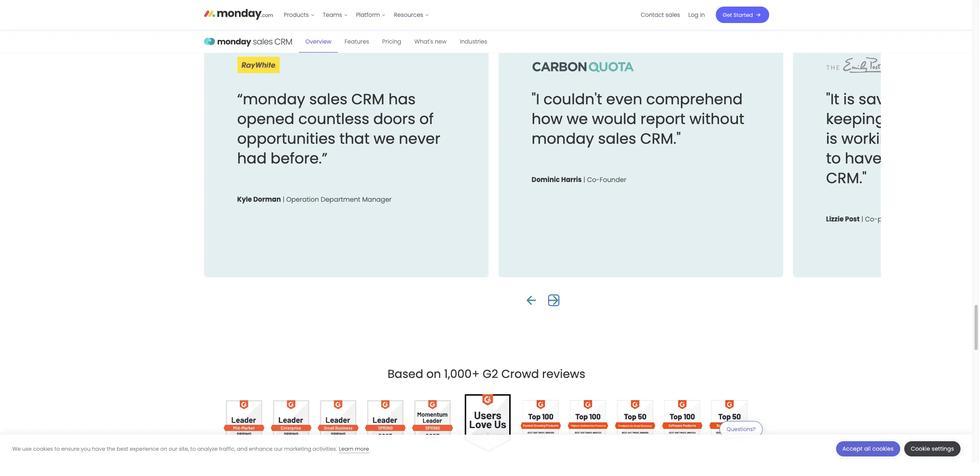 Task type: locate. For each thing, give the bounding box(es) containing it.
0 vertical spatial |
[[584, 175, 586, 184]]

0 vertical spatial on
[[427, 366, 441, 382]]

| for that
[[283, 195, 285, 204]]

analyze
[[197, 445, 218, 453]]

log
[[689, 11, 699, 19]]

president
[[878, 214, 909, 224]]

list
[[280, 0, 433, 30], [637, 0, 709, 30]]

our left site,
[[169, 445, 177, 453]]

overview link
[[299, 30, 338, 53]]

had
[[237, 148, 267, 169]]

1 vertical spatial co-
[[865, 214, 878, 224]]

pricing
[[382, 37, 401, 45]]

that
[[340, 128, 370, 149]]

department
[[321, 195, 361, 204]]

2 horizontal spatial sales
[[666, 11, 681, 19]]

sales inside button
[[666, 11, 681, 19]]

to right site,
[[190, 445, 196, 453]]

countless
[[299, 108, 370, 129]]

| for monday
[[584, 175, 586, 184]]

2 vertical spatial |
[[862, 214, 864, 224]]

1 horizontal spatial list
[[637, 0, 709, 30]]

0 horizontal spatial co-
[[587, 175, 600, 184]]

0 vertical spatial sales
[[666, 11, 681, 19]]

harris
[[561, 175, 582, 184]]

1 horizontal spatial we
[[567, 108, 588, 129]]

dorman
[[253, 195, 281, 204]]

dominic
[[532, 175, 560, 184]]

2 list from the left
[[637, 0, 709, 30]]

g2 spring 2023 crm report badges image
[[220, 389, 753, 457]]

sales right the "contact"
[[666, 11, 681, 19]]

1 horizontal spatial on
[[427, 366, 441, 382]]

0 vertical spatial co-
[[587, 175, 600, 184]]

saving
[[859, 89, 908, 110]]

activities.
[[313, 445, 337, 453]]

our right enhance
[[274, 445, 283, 453]]

sales inside "monday sales crm has opened countless doors of opportunities that we never had before."
[[309, 89, 348, 110]]

2 our from the left
[[274, 445, 283, 453]]

it
[[974, 89, 980, 110]]

| right the harris
[[584, 175, 586, 184]]

0 horizontal spatial |
[[283, 195, 285, 204]]

cookie settings button
[[905, 441, 961, 456]]

cookies right use
[[33, 445, 53, 453]]

| right post
[[862, 214, 864, 224]]

1 list from the left
[[280, 0, 433, 30]]

"i couldn't even comprehend how we would report without monday sales crm."
[[532, 89, 745, 149]]

we right how
[[567, 108, 588, 129]]

0 horizontal spatial list
[[280, 0, 433, 30]]

has
[[389, 89, 416, 110]]

would
[[592, 108, 637, 129]]

1 horizontal spatial |
[[584, 175, 586, 184]]

next item image
[[549, 295, 559, 305]]

we right that
[[374, 128, 395, 149]]

1 horizontal spatial our
[[274, 445, 283, 453]]

what's
[[415, 37, 433, 45]]

"i
[[532, 89, 540, 110]]

what's new link
[[408, 30, 454, 53]]

lizzie
[[826, 214, 844, 224]]

sales
[[666, 11, 681, 19], [309, 89, 348, 110], [598, 128, 637, 149]]

sales left 'crm'
[[309, 89, 348, 110]]

monday.com logo image
[[204, 5, 273, 23]]

we
[[567, 108, 588, 129], [374, 128, 395, 149]]

features link
[[338, 30, 376, 53]]

cookies right all
[[873, 445, 894, 453]]

2 to from the left
[[190, 445, 196, 453]]

0 horizontal spatial to
[[55, 445, 60, 453]]

sales for contact
[[666, 11, 681, 19]]

on right experience
[[160, 445, 167, 453]]

based
[[388, 366, 423, 382]]

"monday sales crm has opened countless doors of opportunities that we never had before."
[[237, 89, 441, 169]]

log in link
[[685, 8, 709, 21]]

we use cookies to ensure you have the best experience on our site, to analyze traffic, and enhance our marketing activities. learn more
[[12, 445, 369, 453]]

industries
[[460, 37, 487, 45]]

co- for "i couldn't even comprehend how we would report without monday sales crm."
[[587, 175, 600, 184]]

to left ensure at the bottom left
[[55, 445, 60, 453]]

we inside "monday sales crm has opened countless doors of opportunities that we never had before."
[[374, 128, 395, 149]]

lizzie post | co-president
[[826, 214, 909, 224]]

2 horizontal spatial |
[[862, 214, 864, 224]]

features
[[345, 37, 369, 45]]

overview
[[305, 37, 332, 45]]

list containing products
[[280, 0, 433, 30]]

products
[[284, 11, 309, 19]]

1 vertical spatial sales
[[309, 89, 348, 110]]

g2
[[483, 366, 498, 382]]

0 horizontal spatial sales
[[309, 89, 348, 110]]

1 horizontal spatial to
[[190, 445, 196, 453]]

is
[[844, 89, 855, 110]]

co-
[[587, 175, 600, 184], [865, 214, 878, 224]]

previous item button
[[527, 295, 536, 305]]

|
[[584, 175, 586, 184], [283, 195, 285, 204], [862, 214, 864, 224]]

accept all cookies
[[843, 445, 894, 453]]

| right dorman
[[283, 195, 285, 204]]

dialog containing we use cookies to ensure you have the best experience on our site, to analyze traffic, and enhance our marketing activities.
[[0, 435, 973, 463]]

"it
[[826, 89, 840, 110]]

even
[[606, 89, 643, 110]]

0 horizontal spatial cookies
[[33, 445, 53, 453]]

post
[[845, 214, 860, 224]]

to
[[55, 445, 60, 453], [190, 445, 196, 453]]

started
[[734, 11, 753, 19]]

get started
[[723, 11, 753, 19]]

and
[[237, 445, 248, 453]]

crm."
[[641, 128, 681, 149]]

pricing link
[[376, 30, 408, 53]]

cookie settings
[[911, 445, 954, 453]]

accept
[[843, 445, 863, 453]]

we
[[12, 445, 21, 453]]

"it is saving us time, it
[[826, 89, 980, 189]]

dialog
[[0, 435, 973, 463]]

settings
[[932, 445, 954, 453]]

main element
[[280, 0, 769, 30]]

cookies for all
[[873, 445, 894, 453]]

the
[[107, 445, 115, 453]]

all
[[865, 445, 871, 453]]

0 horizontal spatial our
[[169, 445, 177, 453]]

1 horizontal spatial co-
[[865, 214, 878, 224]]

2 vertical spatial sales
[[598, 128, 637, 149]]

1 vertical spatial on
[[160, 445, 167, 453]]

1 horizontal spatial sales
[[598, 128, 637, 149]]

carbonquota image
[[532, 57, 635, 73]]

1 horizontal spatial cookies
[[873, 445, 894, 453]]

resources
[[394, 11, 424, 19]]

co- right post
[[865, 214, 878, 224]]

on left 1,000+
[[427, 366, 441, 382]]

0 horizontal spatial we
[[374, 128, 395, 149]]

sales down even
[[598, 128, 637, 149]]

you
[[81, 445, 91, 453]]

co- right the harris
[[587, 175, 600, 184]]

what's new
[[415, 37, 447, 45]]

our
[[169, 445, 177, 453], [274, 445, 283, 453]]

more
[[355, 445, 369, 453]]

1 vertical spatial |
[[283, 195, 285, 204]]

doors
[[373, 108, 416, 129]]

cookies inside button
[[873, 445, 894, 453]]

on
[[427, 366, 441, 382], [160, 445, 167, 453]]



Task type: describe. For each thing, give the bounding box(es) containing it.
teams
[[323, 11, 342, 19]]

0 horizontal spatial on
[[160, 445, 167, 453]]

sales inside the "i couldn't even comprehend how we would report without monday sales crm."
[[598, 128, 637, 149]]

in
[[700, 11, 705, 19]]

site,
[[179, 445, 189, 453]]

without
[[690, 108, 745, 129]]

cookies for use
[[33, 445, 53, 453]]

contact sales
[[641, 11, 681, 19]]

never
[[399, 128, 441, 149]]

have
[[92, 445, 105, 453]]

how
[[532, 108, 563, 129]]

contact
[[641, 11, 664, 19]]

opportunities
[[237, 128, 336, 149]]

based on 1,000+ g2 crowd reviews
[[388, 366, 586, 382]]

reviews
[[542, 366, 586, 382]]

"monday
[[237, 89, 305, 110]]

teams link
[[319, 8, 352, 21]]

marketing
[[284, 445, 311, 453]]

new
[[435, 37, 447, 45]]

accept all cookies button
[[836, 441, 901, 456]]

comprehend
[[647, 89, 743, 110]]

us
[[912, 89, 929, 110]]

monday
[[532, 128, 594, 149]]

previous item image
[[527, 295, 536, 305]]

best
[[117, 445, 128, 453]]

monday.com crm and sales image
[[204, 30, 292, 53]]

contact sales button
[[637, 8, 685, 21]]

before."
[[271, 148, 328, 169]]

ensure
[[61, 445, 79, 453]]

crowd
[[502, 366, 539, 382]]

questions? button
[[720, 421, 763, 443]]

manager
[[362, 195, 392, 204]]

industries link
[[454, 30, 494, 53]]

traffic,
[[219, 445, 235, 453]]

emilypost image
[[826, 57, 929, 73]]

time,
[[933, 89, 970, 110]]

platform
[[356, 11, 380, 19]]

couldn't
[[544, 89, 603, 110]]

kyle dorman | operation department manager
[[237, 195, 392, 204]]

opened
[[237, 108, 295, 129]]

get
[[723, 11, 732, 19]]

dominic harris | co-founder
[[532, 175, 627, 184]]

learn
[[339, 445, 354, 453]]

1 to from the left
[[55, 445, 60, 453]]

cookie
[[911, 445, 931, 453]]

report
[[641, 108, 686, 129]]

crm
[[352, 89, 385, 110]]

kyle
[[237, 195, 252, 204]]

products link
[[280, 8, 319, 21]]

questions?
[[727, 425, 756, 433]]

log in
[[689, 11, 705, 19]]

1,000+
[[444, 366, 480, 382]]

operation
[[286, 195, 319, 204]]

platform link
[[352, 8, 390, 21]]

enhance
[[249, 445, 273, 453]]

founder
[[600, 175, 627, 184]]

list containing contact sales
[[637, 0, 709, 30]]

sales for "monday
[[309, 89, 348, 110]]

next item button
[[549, 295, 559, 305]]

co- for "it is saving us time, it
[[865, 214, 878, 224]]

1 our from the left
[[169, 445, 177, 453]]

ray white image
[[237, 57, 340, 73]]

learn more link
[[339, 445, 369, 453]]

we inside the "i couldn't even comprehend how we would report without monday sales crm."
[[567, 108, 588, 129]]

experience
[[130, 445, 159, 453]]



Task type: vqa. For each thing, say whether or not it's contained in the screenshot.
we within the "I couldn't even comprehend how we would report without monday sales CRM."
yes



